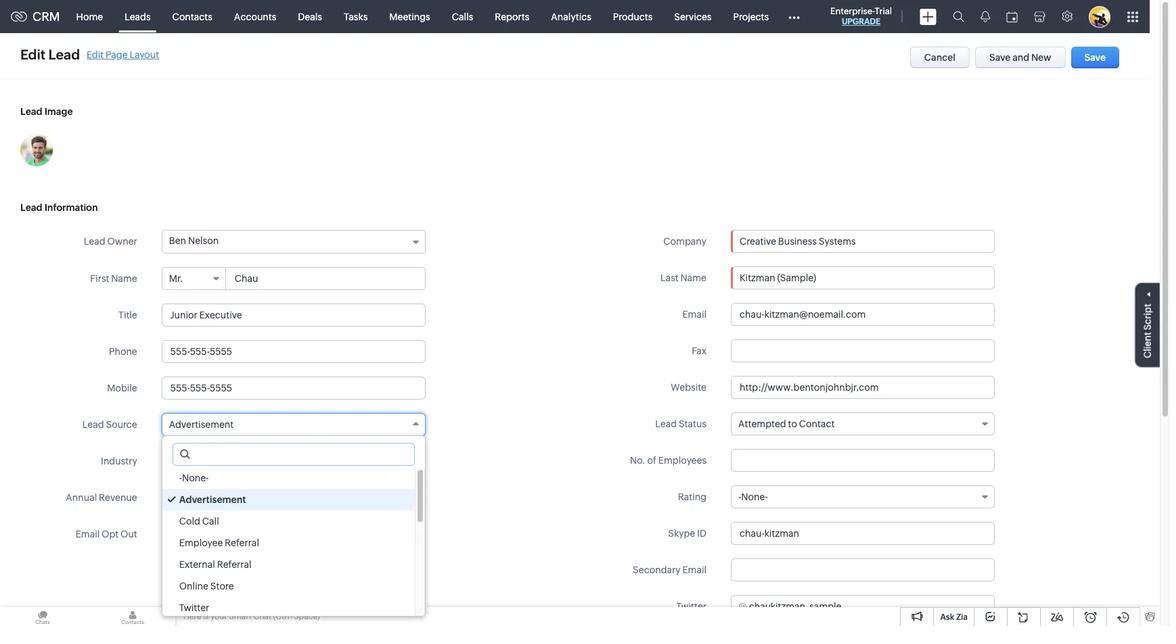 Task type: vqa. For each thing, say whether or not it's contained in the screenshot.
Advertisement in the option
yes



Task type: locate. For each thing, give the bounding box(es) containing it.
save and new
[[990, 52, 1052, 63]]

image image
[[20, 134, 53, 167]]

name
[[681, 273, 707, 284], [111, 274, 137, 284]]

accounts link
[[223, 0, 287, 33]]

advertisement
[[169, 420, 234, 431], [179, 495, 246, 506]]

1 vertical spatial referral
[[217, 560, 252, 571]]

referral up external referral
[[225, 538, 259, 549]]

employee referral
[[179, 538, 259, 549]]

cancel button
[[910, 47, 970, 68]]

email up fax
[[683, 309, 707, 320]]

twitter
[[677, 602, 707, 613], [179, 603, 209, 614]]

lead image
[[20, 106, 73, 117]]

referral inside employee referral option
[[225, 538, 259, 549]]

0 horizontal spatial twitter
[[179, 603, 209, 614]]

home link
[[65, 0, 114, 33]]

lead
[[48, 47, 80, 62], [20, 106, 42, 117], [20, 202, 42, 213], [84, 236, 105, 247], [655, 419, 677, 430], [82, 420, 104, 431]]

twitter down online
[[179, 603, 209, 614]]

twitter down secondary email
[[677, 602, 707, 613]]

0 horizontal spatial -none-
[[179, 473, 209, 484]]

-none-
[[179, 473, 209, 484], [739, 492, 768, 503]]

0 vertical spatial email
[[683, 309, 707, 320]]

script
[[1143, 304, 1154, 331]]

lead left source
[[82, 420, 104, 431]]

search element
[[945, 0, 973, 33]]

meetings link
[[379, 0, 441, 33]]

online store option
[[162, 576, 415, 598]]

list box
[[162, 468, 425, 619]]

owner
[[107, 236, 137, 247]]

secondary email
[[633, 565, 707, 576]]

Other Modules field
[[780, 6, 809, 27]]

edit inside edit lead edit page layout
[[87, 49, 104, 60]]

phone
[[109, 347, 137, 357]]

-
[[179, 473, 182, 484], [739, 492, 742, 503]]

of
[[648, 456, 657, 466]]

1 horizontal spatial name
[[681, 273, 707, 284]]

save down profile image
[[1085, 52, 1106, 63]]

1 vertical spatial email
[[76, 529, 100, 540]]

-none- right the rating
[[739, 492, 768, 503]]

email left opt
[[76, 529, 100, 540]]

edit
[[20, 47, 45, 62], [87, 49, 104, 60]]

edit left page
[[87, 49, 104, 60]]

name right first
[[111, 274, 137, 284]]

edit down crm link
[[20, 47, 45, 62]]

lead owner
[[84, 236, 137, 247]]

0 vertical spatial referral
[[225, 538, 259, 549]]

name right last
[[681, 273, 707, 284]]

lead left status at the right of the page
[[655, 419, 677, 430]]

0 horizontal spatial -
[[179, 473, 182, 484]]

1 vertical spatial -none-
[[739, 492, 768, 503]]

signals element
[[973, 0, 999, 33]]

referral inside external referral option
[[217, 560, 252, 571]]

email
[[683, 309, 707, 320], [76, 529, 100, 540], [683, 565, 707, 576]]

1 vertical spatial advertisement
[[179, 495, 246, 506]]

tasks link
[[333, 0, 379, 33]]

twitter option
[[162, 598, 415, 619]]

1 horizontal spatial edit
[[87, 49, 104, 60]]

list box containing -none-
[[162, 468, 425, 619]]

create menu image
[[920, 8, 937, 25]]

lead for lead source
[[82, 420, 104, 431]]

employee
[[179, 538, 223, 549]]

skype id
[[668, 529, 707, 540]]

email down skype id
[[683, 565, 707, 576]]

edit lead edit page layout
[[20, 47, 159, 62]]

attempted
[[739, 419, 787, 430]]

None text field
[[732, 231, 995, 253], [227, 268, 425, 290], [162, 304, 426, 327], [162, 341, 426, 364], [731, 376, 995, 399], [731, 450, 995, 473], [177, 487, 425, 509], [732, 231, 995, 253], [227, 268, 425, 290], [162, 304, 426, 327], [162, 341, 426, 364], [731, 376, 995, 399], [731, 450, 995, 473], [177, 487, 425, 509]]

-none- option
[[162, 468, 415, 489]]

None field
[[732, 231, 995, 253]]

new
[[1032, 52, 1052, 63]]

save for save
[[1085, 52, 1106, 63]]

none- up cold call
[[182, 473, 209, 484]]

0 horizontal spatial none-
[[182, 473, 209, 484]]

skype
[[668, 529, 696, 540]]

lead for lead information
[[20, 202, 42, 213]]

fax
[[692, 346, 707, 357]]

save for save and new
[[990, 52, 1011, 63]]

-none- up the 'cold'
[[179, 473, 209, 484]]

calls link
[[441, 0, 484, 33]]

0 vertical spatial -
[[179, 473, 182, 484]]

lead source
[[82, 420, 137, 431]]

save button
[[1071, 47, 1120, 68]]

1 vertical spatial -
[[739, 492, 742, 503]]

0 horizontal spatial edit
[[20, 47, 45, 62]]

trial
[[875, 6, 892, 16]]

contacts link
[[162, 0, 223, 33]]

cancel
[[925, 52, 956, 63]]

annual
[[66, 493, 97, 504]]

1 save from the left
[[990, 52, 1011, 63]]

referral up store
[[217, 560, 252, 571]]

lead left information
[[20, 202, 42, 213]]

2 save from the left
[[1085, 52, 1106, 63]]

chat
[[253, 613, 272, 622]]

0 horizontal spatial save
[[990, 52, 1011, 63]]

store
[[210, 582, 234, 592]]

1 horizontal spatial -none-
[[739, 492, 768, 503]]

referral
[[225, 538, 259, 549], [217, 560, 252, 571]]

None text field
[[731, 267, 995, 290], [731, 303, 995, 326], [731, 340, 995, 363], [162, 377, 426, 400], [173, 444, 414, 466], [731, 523, 995, 546], [731, 559, 995, 582], [749, 596, 995, 618], [731, 267, 995, 290], [731, 303, 995, 326], [731, 340, 995, 363], [162, 377, 426, 400], [173, 444, 414, 466], [731, 523, 995, 546], [731, 559, 995, 582], [749, 596, 995, 618]]

first name
[[90, 274, 137, 284]]

- inside option
[[179, 473, 182, 484]]

Advertisement field
[[162, 414, 426, 437]]

0 horizontal spatial name
[[111, 274, 137, 284]]

contacts image
[[90, 608, 175, 627]]

save left 'and'
[[990, 52, 1011, 63]]

nelson
[[188, 236, 219, 246]]

cold
[[179, 517, 200, 527]]

0 vertical spatial advertisement
[[169, 420, 234, 431]]

advertisement option
[[162, 489, 415, 511]]

lead left owner
[[84, 236, 105, 247]]

1 vertical spatial none-
[[742, 492, 768, 503]]

create menu element
[[912, 0, 945, 33]]

and
[[1013, 52, 1030, 63]]

- up the 'cold'
[[179, 473, 182, 484]]

- right the rating
[[739, 492, 742, 503]]

name for last name
[[681, 273, 707, 284]]

none- right the rating
[[742, 492, 768, 503]]

-none- inside -none- field
[[739, 492, 768, 503]]

none-
[[182, 473, 209, 484], [742, 492, 768, 503]]

Mr. field
[[162, 268, 226, 290]]

1 horizontal spatial save
[[1085, 52, 1106, 63]]

0 vertical spatial none-
[[182, 473, 209, 484]]

advertisement inside option
[[179, 495, 246, 506]]

lead left image
[[20, 106, 42, 117]]

email opt out
[[76, 529, 137, 540]]

Attempted to Contact field
[[731, 413, 995, 436]]

is
[[203, 613, 209, 622]]

1 horizontal spatial -
[[739, 492, 742, 503]]

ben
[[169, 236, 186, 246]]

0 vertical spatial -none-
[[179, 473, 209, 484]]

cold call
[[179, 517, 219, 527]]

information
[[44, 202, 98, 213]]

email for email opt out
[[76, 529, 100, 540]]

1 horizontal spatial none-
[[742, 492, 768, 503]]



Task type: describe. For each thing, give the bounding box(es) containing it.
profile element
[[1081, 0, 1119, 33]]

opt
[[102, 529, 119, 540]]

source
[[106, 420, 137, 431]]

first
[[90, 274, 109, 284]]

image
[[44, 106, 73, 117]]

enterprise-
[[831, 6, 875, 16]]

ask
[[941, 613, 955, 623]]

chats image
[[0, 608, 85, 627]]

client
[[1143, 333, 1154, 359]]

projects link
[[723, 0, 780, 33]]

analytics
[[551, 11, 592, 22]]

no. of employees
[[630, 456, 707, 466]]

lead information
[[20, 202, 98, 213]]

enterprise-trial upgrade
[[831, 6, 892, 26]]

contacts
[[172, 11, 212, 22]]

external referral
[[179, 560, 252, 571]]

out
[[121, 529, 137, 540]]

no.
[[630, 456, 646, 466]]

none- inside option
[[182, 473, 209, 484]]

crm link
[[11, 9, 60, 24]]

last
[[661, 273, 679, 284]]

client script
[[1143, 304, 1154, 359]]

lead for lead status
[[655, 419, 677, 430]]

cold call option
[[162, 511, 415, 533]]

employee referral option
[[162, 533, 415, 554]]

lead down crm
[[48, 47, 80, 62]]

referral for employee referral
[[225, 538, 259, 549]]

online store
[[179, 582, 234, 592]]

ask zia
[[941, 613, 968, 623]]

online
[[179, 582, 208, 592]]

attempted to contact
[[739, 419, 835, 430]]

tasks
[[344, 11, 368, 22]]

leads link
[[114, 0, 162, 33]]

deals link
[[287, 0, 333, 33]]

@
[[739, 602, 747, 613]]

signals image
[[981, 11, 990, 22]]

layout
[[130, 49, 159, 60]]

mr.
[[169, 274, 183, 284]]

ben nelson
[[169, 236, 219, 246]]

2 vertical spatial email
[[683, 565, 707, 576]]

external referral option
[[162, 554, 415, 576]]

twitter inside option
[[179, 603, 209, 614]]

accounts
[[234, 11, 276, 22]]

email for email
[[683, 309, 707, 320]]

status
[[679, 419, 707, 430]]

contact
[[799, 419, 835, 430]]

search image
[[953, 11, 965, 22]]

products
[[613, 11, 653, 22]]

revenue
[[99, 493, 137, 504]]

to
[[788, 419, 798, 430]]

home
[[76, 11, 103, 22]]

1 horizontal spatial twitter
[[677, 602, 707, 613]]

page
[[106, 49, 128, 60]]

-None- field
[[731, 486, 995, 509]]

crm
[[32, 9, 60, 24]]

smart
[[229, 613, 252, 622]]

save and new button
[[976, 47, 1066, 68]]

upgrade
[[842, 17, 881, 26]]

reports
[[495, 11, 530, 22]]

analytics link
[[540, 0, 602, 33]]

none- inside field
[[742, 492, 768, 503]]

your
[[211, 613, 227, 622]]

services link
[[664, 0, 723, 33]]

products link
[[602, 0, 664, 33]]

leads
[[125, 11, 151, 22]]

call
[[202, 517, 219, 527]]

calls
[[452, 11, 473, 22]]

calendar image
[[1007, 11, 1018, 22]]

edit page layout link
[[87, 49, 159, 60]]

here
[[183, 613, 201, 622]]

advertisement inside 'field'
[[169, 420, 234, 431]]

title
[[119, 310, 137, 321]]

deals
[[298, 11, 322, 22]]

zia
[[957, 613, 968, 623]]

website
[[671, 383, 707, 393]]

secondary
[[633, 565, 681, 576]]

profile image
[[1089, 6, 1111, 27]]

company
[[664, 236, 707, 247]]

meetings
[[389, 11, 430, 22]]

mobile
[[107, 383, 137, 394]]

lead for lead owner
[[84, 236, 105, 247]]

lead for lead image
[[20, 106, 42, 117]]

industry
[[101, 456, 137, 467]]

(ctrl+space)
[[273, 613, 320, 622]]

rating
[[678, 492, 707, 503]]

- inside field
[[739, 492, 742, 503]]

lead status
[[655, 419, 707, 430]]

-none- inside "-none-" option
[[179, 473, 209, 484]]

last name
[[661, 273, 707, 284]]

id
[[697, 529, 707, 540]]

projects
[[734, 11, 769, 22]]

services
[[675, 11, 712, 22]]

annual revenue
[[66, 493, 137, 504]]

here is your smart chat (ctrl+space)
[[183, 613, 320, 622]]

reports link
[[484, 0, 540, 33]]

name for first name
[[111, 274, 137, 284]]

referral for external referral
[[217, 560, 252, 571]]



